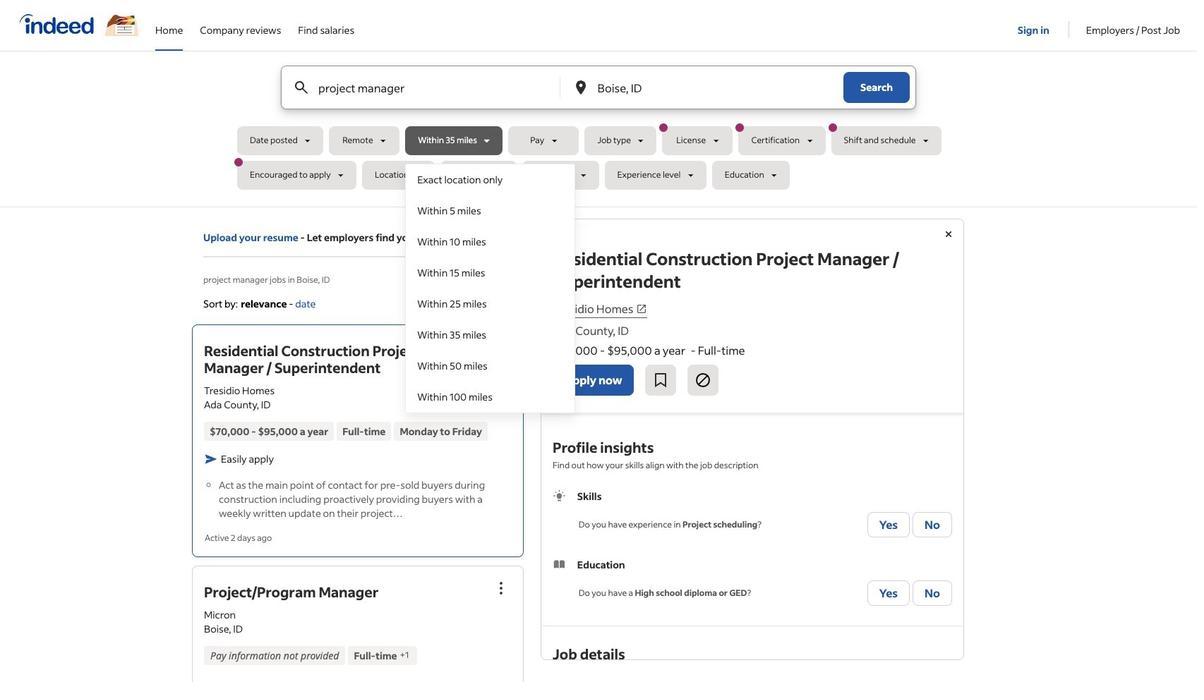 Task type: locate. For each thing, give the bounding box(es) containing it.
None search field
[[234, 66, 960, 414]]

menu
[[405, 164, 576, 414]]

2 menu item from the top
[[406, 196, 575, 227]]

job actions for project/program manager is collapsed image
[[493, 580, 510, 597]]

group
[[486, 332, 517, 363]]

menu item
[[406, 165, 575, 196], [406, 196, 575, 227], [406, 227, 575, 258], [406, 258, 575, 289], [406, 289, 575, 320], [406, 320, 575, 351], [406, 351, 575, 382], [406, 382, 575, 413]]

4 menu item from the top
[[406, 258, 575, 289]]

search: Job title, keywords, or company text field
[[316, 66, 536, 109]]

skills group
[[553, 489, 953, 541]]

save this job image
[[653, 372, 670, 389]]



Task type: describe. For each thing, give the bounding box(es) containing it.
education group
[[553, 558, 953, 609]]

5 menu item from the top
[[406, 289, 575, 320]]

7 menu item from the top
[[406, 351, 575, 382]]

not interested image
[[695, 372, 712, 389]]

6 menu item from the top
[[406, 320, 575, 351]]

celebrating black history month image
[[105, 15, 138, 36]]

Edit location text field
[[595, 66, 816, 109]]

tresidio homes (opens in a new tab) image
[[637, 304, 648, 315]]

1 menu item from the top
[[406, 165, 575, 196]]

8 menu item from the top
[[406, 382, 575, 413]]

close job details image
[[941, 226, 958, 243]]

3 menu item from the top
[[406, 227, 575, 258]]



Task type: vqa. For each thing, say whether or not it's contained in the screenshot.
second Last
no



